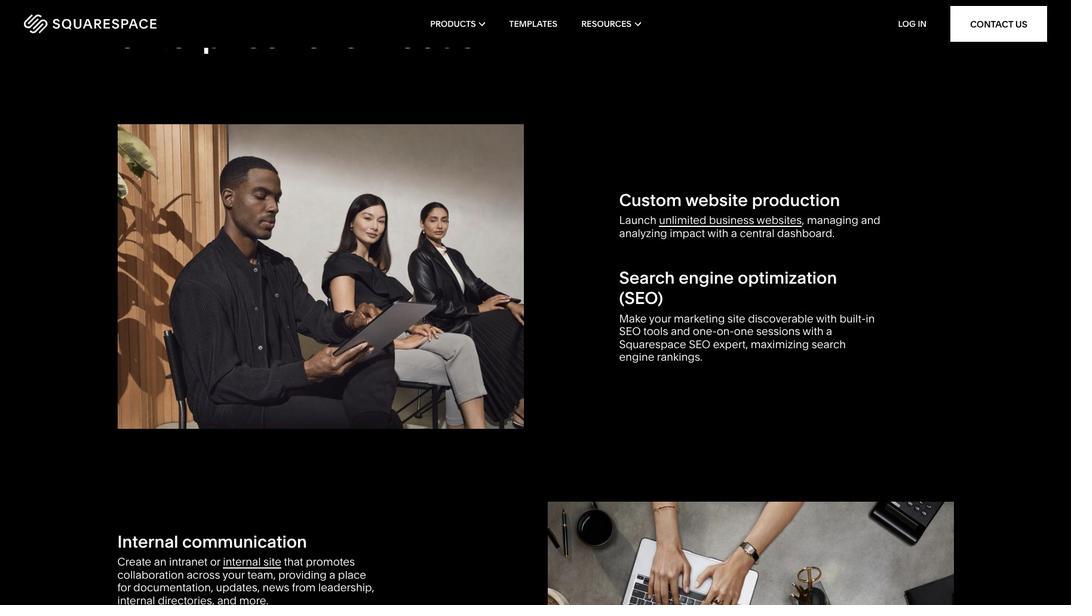 Task type: locate. For each thing, give the bounding box(es) containing it.
for
[[117, 581, 131, 595]]

and inside search engine optimization (seo) make your marketing site discoverable with built-in seo tools and one-on-one sessions with a squarespace seo expert, maximizing search engine rankings.
[[671, 325, 690, 338]]

in
[[918, 19, 927, 29]]

impact
[[670, 226, 705, 240]]

seo left tools
[[619, 325, 641, 338]]

expert,
[[713, 337, 748, 351]]

0 vertical spatial and
[[861, 213, 881, 227]]

internal communication
[[117, 532, 307, 552]]

and right managing
[[861, 213, 881, 227]]

site left the that
[[264, 555, 281, 569]]

and inside that promotes collaboration across your team, providing a place for documentation, updates, news from leadership, internal directories, and more.
[[217, 594, 237, 605]]

news
[[263, 581, 289, 595]]

0 horizontal spatial seo
[[619, 325, 641, 338]]

templates link
[[509, 0, 558, 48]]

products
[[430, 19, 476, 29]]

log             in
[[898, 19, 927, 29]]

0 horizontal spatial internal
[[117, 594, 155, 605]]

0 horizontal spatial your
[[223, 568, 245, 582]]

optimization
[[738, 268, 837, 288]]

one
[[734, 325, 754, 338]]

rankings.
[[657, 350, 703, 364]]

site up expert,
[[728, 312, 746, 325]]

search
[[812, 337, 846, 351]]

internal down communication
[[223, 555, 261, 569]]

or
[[210, 555, 220, 569]]

and inside , managing and analyzing impact with a central dashboard.
[[861, 213, 881, 227]]

1 vertical spatial your
[[223, 568, 245, 582]]

1 vertical spatial internal
[[117, 594, 155, 605]]

2 horizontal spatial and
[[861, 213, 881, 227]]

analyzing
[[619, 226, 667, 240]]

0 vertical spatial engine
[[679, 268, 734, 288]]

1 horizontal spatial internal
[[223, 555, 261, 569]]

your right or
[[223, 568, 245, 582]]

seo
[[619, 325, 641, 338], [689, 337, 711, 351]]

central
[[740, 226, 775, 240]]

seo down marketing
[[689, 337, 711, 351]]

your
[[649, 312, 671, 325], [223, 568, 245, 582]]

business
[[709, 213, 754, 227]]

engine up marketing
[[679, 268, 734, 288]]

with
[[708, 226, 729, 240], [816, 312, 837, 325], [803, 325, 824, 338]]

1 vertical spatial engine
[[619, 350, 655, 364]]

1 horizontal spatial engine
[[679, 268, 734, 288]]

a left central
[[731, 226, 737, 240]]

and left one-
[[671, 325, 690, 338]]

a left place
[[329, 568, 336, 582]]

websites
[[757, 213, 802, 227]]

a left built-
[[826, 325, 833, 338]]

search engine optimization (seo) make your marketing site discoverable with built-in seo tools and one-on-one sessions with a squarespace seo expert, maximizing search engine rankings.
[[619, 268, 875, 364]]

engine down tools
[[619, 350, 655, 364]]

us
[[1016, 18, 1028, 30]]

0 horizontal spatial a
[[329, 568, 336, 582]]

make
[[619, 312, 647, 325]]

that promotes collaboration across your team, providing a place for documentation, updates, news from leadership, internal directories, and more.
[[117, 555, 374, 605]]

0 horizontal spatial and
[[217, 594, 237, 605]]

that
[[284, 555, 303, 569]]

squarespace
[[619, 337, 686, 351]]

2 vertical spatial and
[[217, 594, 237, 605]]

1 vertical spatial site
[[264, 555, 281, 569]]

1 horizontal spatial your
[[649, 312, 671, 325]]

1 horizontal spatial a
[[731, 226, 737, 240]]

1 horizontal spatial seo
[[689, 337, 711, 351]]

your up squarespace
[[649, 312, 671, 325]]

resources
[[582, 19, 632, 29]]

0 vertical spatial site
[[728, 312, 746, 325]]

(seo)
[[619, 288, 663, 308]]

site
[[728, 312, 746, 325], [264, 555, 281, 569]]

2 vertical spatial a
[[329, 568, 336, 582]]

0 horizontal spatial site
[[264, 555, 281, 569]]

and left more.
[[217, 594, 237, 605]]

and
[[861, 213, 881, 227], [671, 325, 690, 338], [217, 594, 237, 605]]

1 horizontal spatial site
[[728, 312, 746, 325]]

squarespace logo link
[[24, 14, 229, 33]]

discoverable
[[748, 312, 814, 325]]

templates
[[509, 19, 558, 29]]

1 horizontal spatial and
[[671, 325, 690, 338]]

collaboration
[[117, 568, 184, 582]]

dashboard.
[[777, 226, 835, 240]]

leadership,
[[318, 581, 374, 595]]

2 horizontal spatial a
[[826, 325, 833, 338]]

maximizing
[[751, 337, 809, 351]]

squarespace logo image
[[24, 14, 157, 33]]

0 vertical spatial your
[[649, 312, 671, 325]]

directories,
[[158, 594, 215, 605]]

internal
[[117, 532, 178, 552]]

your inside that promotes collaboration across your team, providing a place for documentation, updates, news from leadership, internal directories, and more.
[[223, 568, 245, 582]]

internal down collaboration
[[117, 594, 155, 605]]

0 horizontal spatial engine
[[619, 350, 655, 364]]

internal inside that promotes collaboration across your team, providing a place for documentation, updates, news from leadership, internal directories, and more.
[[117, 594, 155, 605]]

0 vertical spatial a
[[731, 226, 737, 240]]

tools
[[644, 325, 668, 338]]

a inside that promotes collaboration across your team, providing a place for documentation, updates, news from leadership, internal directories, and more.
[[329, 568, 336, 582]]

launch
[[619, 213, 657, 227]]

0 vertical spatial internal
[[223, 555, 261, 569]]

with right sessions
[[803, 325, 824, 338]]

1 vertical spatial and
[[671, 325, 690, 338]]

resources button
[[582, 0, 641, 48]]

communication
[[182, 532, 307, 552]]

1 vertical spatial a
[[826, 325, 833, 338]]

create an intranet or internal site
[[117, 555, 281, 569]]

search
[[619, 268, 675, 288]]

engine
[[679, 268, 734, 288], [619, 350, 655, 364]]

with right impact
[[708, 226, 729, 240]]

a
[[731, 226, 737, 240], [826, 325, 833, 338], [329, 568, 336, 582]]

internal
[[223, 555, 261, 569], [117, 594, 155, 605]]

one-
[[693, 325, 717, 338]]



Task type: vqa. For each thing, say whether or not it's contained in the screenshot.
documentation,
yes



Task type: describe. For each thing, give the bounding box(es) containing it.
unlimited
[[659, 213, 707, 227]]

place
[[338, 568, 366, 582]]

contact
[[971, 18, 1014, 30]]

intranet
[[169, 555, 208, 569]]

marketing
[[674, 312, 725, 325]]

launch unlimited business websites
[[619, 213, 802, 227]]

managing
[[807, 213, 859, 227]]

custom website production
[[619, 190, 840, 210]]

log
[[898, 19, 916, 29]]

website
[[685, 190, 748, 210]]

an
[[154, 555, 167, 569]]

built-
[[840, 312, 866, 325]]

create
[[117, 555, 151, 569]]

across
[[187, 568, 220, 582]]

contact us
[[971, 18, 1028, 30]]

sessions
[[756, 325, 800, 338]]

production
[[752, 190, 840, 210]]

contact us link
[[951, 6, 1048, 42]]

team,
[[247, 568, 276, 582]]

on-
[[717, 325, 734, 338]]

,
[[802, 213, 805, 227]]

a inside , managing and analyzing impact with a central dashboard.
[[731, 226, 737, 240]]

custom
[[619, 190, 682, 210]]

internal site link
[[223, 555, 281, 569]]

site inside search engine optimization (seo) make your marketing site discoverable with built-in seo tools and one-on-one sessions with a squarespace seo expert, maximizing search engine rankings.
[[728, 312, 746, 325]]

log             in link
[[898, 19, 927, 29]]

unlimited business websites link
[[659, 213, 802, 227]]

updates,
[[216, 581, 260, 595]]

a inside search engine optimization (seo) make your marketing site discoverable with built-in seo tools and one-on-one sessions with a squarespace seo expert, maximizing search engine rankings.
[[826, 325, 833, 338]]

your inside search engine optimization (seo) make your marketing site discoverable with built-in seo tools and one-on-one sessions with a squarespace seo expert, maximizing search engine rankings.
[[649, 312, 671, 325]]

in
[[866, 312, 875, 325]]

documentation,
[[133, 581, 213, 595]]

with up search on the bottom of page
[[816, 312, 837, 325]]

providing
[[278, 568, 327, 582]]

promotes
[[306, 555, 355, 569]]

products button
[[430, 0, 485, 48]]

with inside , managing and analyzing impact with a central dashboard.
[[708, 226, 729, 240]]

more.
[[239, 594, 269, 605]]

, managing and analyzing impact with a central dashboard.
[[619, 213, 881, 240]]

from
[[292, 581, 316, 595]]



